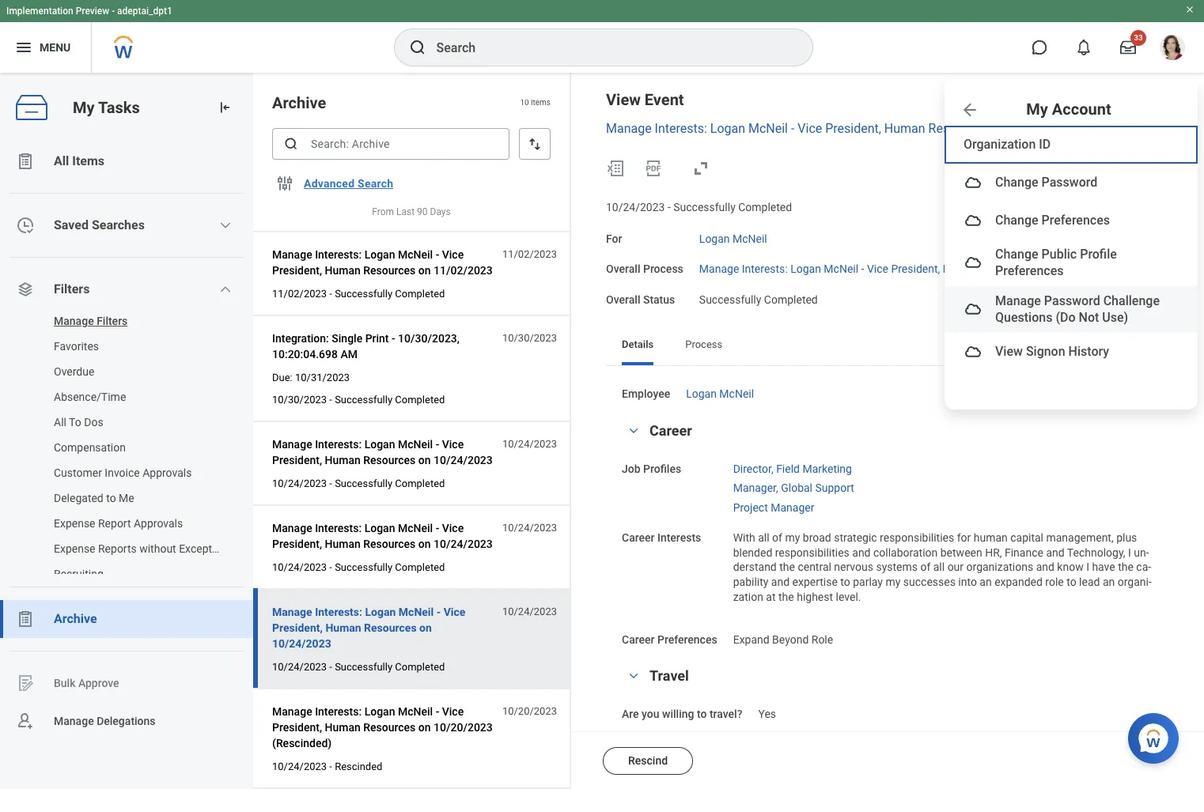 Task type: describe. For each thing, give the bounding box(es) containing it.
archive inside item list element
[[272, 93, 326, 112]]

10
[[520, 98, 529, 107]]

33 button
[[1111, 30, 1147, 65]]

role
[[812, 634, 833, 646]]

public
[[1042, 247, 1077, 262]]

change password menu item
[[945, 164, 1198, 202]]

fullscreen image
[[692, 159, 711, 178]]

0 vertical spatial responsibilities
[[880, 532, 954, 544]]

organi
[[1118, 576, 1152, 589]]

president, for manage interests: logan mcneil - vice president, human resources on 10/20/2023 (rescinded) button
[[272, 722, 322, 734]]

chevron down image for filters
[[219, 283, 232, 296]]

id
[[1039, 137, 1051, 152]]

clock check image
[[16, 216, 35, 235]]

career for career interests
[[622, 532, 655, 544]]

list containing manage filters
[[0, 309, 253, 587]]

bulk
[[54, 677, 76, 690]]

human
[[974, 532, 1008, 544]]

preferences inside change public profile preferences
[[995, 264, 1064, 279]]

vice for third 'manage interests: logan mcneil - vice president, human resources on 10/24/2023' button from the bottom
[[442, 438, 464, 451]]

overall for overall process
[[606, 263, 641, 276]]

tab list containing details
[[606, 327, 1173, 365]]

manage inside manage password challenge questions (do not use)
[[995, 293, 1041, 309]]

0 horizontal spatial all
[[758, 532, 770, 544]]

11/02/2023 for 11/02/2023 - successfully completed
[[272, 288, 327, 300]]

password for change
[[1042, 175, 1098, 190]]

at
[[766, 591, 776, 604]]

marketing
[[803, 463, 852, 475]]

bulk approve
[[54, 677, 119, 690]]

10/30/2023,
[[398, 332, 460, 345]]

expense for expense reports without exceptions
[[54, 543, 95, 556]]

customer
[[54, 467, 102, 480]]

interests: for 3rd 'manage interests: logan mcneil - vice president, human resources on 10/24/2023' button from the top
[[315, 606, 362, 619]]

overdue
[[54, 366, 94, 378]]

president, for third 'manage interests: logan mcneil - vice president, human resources on 10/24/2023' button from the bottom
[[272, 454, 322, 467]]

filters button
[[0, 271, 253, 309]]

and up the know
[[1046, 546, 1065, 559]]

avatar image for view signon history
[[964, 342, 983, 361]]

(do
[[1056, 310, 1076, 325]]

manage password challenge questions (do not use) menu item
[[945, 286, 1198, 333]]

not
[[1079, 310, 1099, 325]]

clipboard image for archive
[[16, 610, 35, 629]]

menu button
[[0, 22, 91, 73]]

10/30/2023 - successfully completed
[[272, 394, 445, 406]]

avatar image for change preferences
[[964, 211, 983, 230]]

all for all items
[[54, 154, 69, 169]]

rescind
[[628, 755, 668, 768]]

resources for manage interests: logan mcneil - vice president, human resources on 10/20/2023 (rescinded) button
[[363, 722, 416, 734]]

- inside integration: single print - 10/30/2023, 10:20:04.698 am
[[392, 332, 395, 345]]

collaboration
[[874, 546, 938, 559]]

10/24/2023 - successfully completed for third 'manage interests: logan mcneil - vice president, human resources on 10/24/2023' button from the bottom
[[272, 478, 445, 490]]

blended
[[733, 546, 773, 559]]

recruiting
[[54, 568, 103, 581]]

my for my account
[[1027, 100, 1048, 119]]

(rescinded)
[[272, 738, 332, 750]]

2 manage interests: logan mcneil - vice president, human resources on 10/24/2023 button from the top
[[272, 519, 494, 554]]

advanced search
[[304, 177, 393, 190]]

the ca
[[1118, 561, 1152, 574]]

advanced search button
[[298, 168, 400, 199]]

rescinded
[[335, 761, 383, 773]]

employee
[[622, 388, 670, 400]]

vice for manage interests: logan mcneil - vice president, human resources on 11/02/2023 button
[[442, 249, 464, 261]]

for
[[606, 232, 622, 245]]

integration: single print - 10/30/2023, 10:20:04.698 am button
[[272, 329, 494, 364]]

menu inside "my account" banner
[[945, 121, 1198, 376]]

all to dos button
[[0, 410, 237, 435]]

profiles
[[643, 463, 681, 475]]

manage inside the manage interests: logan mcneil - vice president, human resources on 11/02/2023
[[272, 249, 312, 261]]

vice for manage interests: logan mcneil - vice president, human resources on 10/20/2023 (rescinded) button
[[442, 706, 464, 719]]

on for third 'manage interests: logan mcneil - vice president, human resources on 10/24/2023' button from the bottom
[[418, 454, 431, 467]]

Search: Archive text field
[[272, 128, 510, 160]]

manage interests: logan mcneil - vice president, human resources on 10/20/2023 (rescinded) button
[[272, 703, 494, 753]]

use)
[[1103, 310, 1129, 325]]

career button
[[650, 422, 692, 439]]

field
[[776, 463, 800, 475]]

manage interests: logan mcneil - vice president, human resources on 10/24/2023 for 2nd 'manage interests: logan mcneil - vice president, human resources on 10/24/2023' button
[[272, 522, 493, 551]]

interests
[[658, 532, 701, 544]]

10:20:04.698
[[272, 348, 338, 361]]

career preferences
[[622, 634, 717, 646]]

2 an from the left
[[1103, 576, 1115, 589]]

manager, global support
[[733, 482, 855, 495]]

to up level.
[[841, 576, 850, 589]]

history
[[1069, 344, 1109, 359]]

career for career preferences
[[622, 634, 655, 646]]

saved searches
[[54, 218, 145, 233]]

0 vertical spatial process
[[643, 263, 684, 276]]

recruiting button
[[0, 562, 237, 587]]

delegated to me
[[54, 492, 134, 505]]

avatar image for change password
[[964, 173, 983, 192]]

manage delegations
[[54, 715, 156, 728]]

change public profile preferences
[[995, 247, 1117, 279]]

90
[[417, 207, 428, 218]]

compensation button
[[0, 435, 237, 461]]

list containing all items
[[0, 142, 253, 741]]

my tasks element
[[0, 73, 253, 790]]

view for view signon history
[[995, 344, 1023, 359]]

10/24/2023 - successfully completed for 2nd 'manage interests: logan mcneil - vice president, human resources on 10/24/2023' button
[[272, 562, 445, 574]]

human for manage interests: logan mcneil - vice president, human resources on 11/02/2023 button
[[325, 264, 361, 277]]

job
[[622, 463, 641, 475]]

my account
[[1027, 100, 1112, 119]]

10/30/2023 for 10/30/2023
[[502, 332, 557, 344]]

job profiles
[[622, 463, 681, 475]]

exceptions
[[179, 543, 233, 556]]

resources for 3rd 'manage interests: logan mcneil - vice president, human resources on 10/24/2023' button from the top
[[364, 622, 417, 635]]

and up the at
[[771, 576, 790, 589]]

Search Workday  search field
[[436, 30, 780, 65]]

3 manage interests: logan mcneil - vice president, human resources on 10/24/2023 button from the top
[[272, 603, 494, 654]]

change preferences
[[995, 213, 1110, 228]]

and up the role
[[1036, 561, 1055, 574]]

change for change password
[[995, 175, 1039, 190]]

organization
[[964, 137, 1036, 152]]

travel
[[650, 668, 689, 685]]

0 vertical spatial of
[[772, 532, 783, 544]]

0 vertical spatial manage interests: logan mcneil - vice president, human resources on 10/24/2023 link
[[606, 121, 1076, 136]]

change password
[[995, 175, 1098, 190]]

manager
[[771, 502, 815, 514]]

view for view event
[[606, 90, 641, 109]]

filters inside dropdown button
[[54, 282, 90, 297]]

overall status element
[[699, 284, 818, 308]]

last
[[396, 207, 415, 218]]

all items button
[[0, 142, 253, 180]]

human for 3rd 'manage interests: logan mcneil - vice president, human resources on 10/24/2023' button from the top
[[326, 622, 361, 635]]

saved
[[54, 218, 89, 233]]

president, for 3rd 'manage interests: logan mcneil - vice president, human resources on 10/24/2023' button from the top
[[272, 622, 323, 635]]

expense report approvals button
[[0, 511, 237, 537]]

1 vertical spatial the
[[779, 591, 794, 604]]

perspective image
[[16, 280, 35, 299]]

hr,
[[985, 546, 1002, 559]]

change for change preferences
[[995, 213, 1039, 228]]

absence/time
[[54, 391, 126, 404]]

successfully completed
[[699, 294, 818, 306]]

beyond
[[772, 634, 809, 646]]

with all of my broad strategic responsibilities for human capital management, plus blended responsibilities and collaboration between hr, finance and technology, i un derstand the central nervous systems of all our organizations and know i have the ca pability and expertise to parlay my successes into an expanded role to lead an organi zation at the highest level.
[[733, 532, 1152, 604]]

logan inside 'manage interests: logan mcneil - vice president, human resources on 10/24/2023' link
[[791, 263, 821, 276]]

human for third 'manage interests: logan mcneil - vice president, human resources on 10/24/2023' button from the bottom
[[325, 454, 361, 467]]

career group
[[622, 421, 1157, 648]]

mcneil inside manage interests: logan mcneil - vice president, human resources on 10/20/2023 (rescinded)
[[398, 706, 433, 719]]

11/02/2023 for 11/02/2023
[[502, 249, 557, 260]]

account
[[1052, 100, 1112, 119]]

- inside "my account" banner
[[112, 6, 115, 17]]

1 horizontal spatial of
[[921, 561, 931, 574]]

chevron down image inside career group
[[624, 425, 643, 436]]

details
[[622, 339, 654, 350]]

manager, global support link
[[733, 479, 855, 495]]

interests: for third 'manage interests: logan mcneil - vice president, human resources on 10/24/2023' button from the bottom
[[315, 438, 362, 451]]

human for 2nd 'manage interests: logan mcneil - vice president, human resources on 10/24/2023' button
[[325, 538, 361, 551]]

change preferences menu item
[[945, 202, 1198, 240]]

avatar image for manage password challenge questions (do not use)
[[964, 300, 983, 319]]

chevron down image for saved searches
[[219, 219, 232, 232]]

logan mcneil link for 10/24/2023 - successfully completed
[[699, 229, 767, 245]]

to inside button
[[106, 492, 116, 505]]

global
[[781, 482, 813, 495]]

33
[[1134, 33, 1143, 42]]

configure image
[[275, 174, 294, 193]]

delegated to me button
[[0, 486, 237, 511]]

systems
[[876, 561, 918, 574]]

logan mcneil link for process
[[686, 384, 754, 400]]

interests: for manage interests: logan mcneil - vice president, human resources on 10/20/2023 (rescinded) button
[[315, 706, 362, 719]]

absence/time button
[[0, 385, 237, 410]]

expense for expense report approvals
[[54, 518, 95, 530]]

close environment banner image
[[1185, 5, 1195, 14]]

0 vertical spatial 10/20/2023
[[502, 706, 557, 718]]

un
[[1134, 546, 1149, 559]]

pability
[[733, 561, 1152, 589]]

yes element
[[758, 705, 776, 721]]

- inside manage interests: logan mcneil - vice president, human resources on 10/20/2023 (rescinded)
[[436, 706, 439, 719]]

on for 3rd 'manage interests: logan mcneil - vice president, human resources on 10/24/2023' button from the top
[[419, 622, 432, 635]]

1 vertical spatial all
[[934, 561, 945, 574]]

yes
[[758, 709, 776, 721]]

search image
[[408, 38, 427, 57]]



Task type: vqa. For each thing, say whether or not it's contained in the screenshot.


Task type: locate. For each thing, give the bounding box(es) containing it.
without
[[139, 543, 176, 556]]

all inside button
[[54, 416, 66, 429]]

my down systems
[[886, 576, 901, 589]]

0 vertical spatial all
[[758, 532, 770, 544]]

responsibilities up collaboration at bottom right
[[880, 532, 954, 544]]

human inside manage interests: logan mcneil - vice president, human resources on 10/20/2023 (rescinded)
[[325, 722, 361, 734]]

1 horizontal spatial 11/02/2023
[[434, 264, 493, 277]]

0 horizontal spatial archive
[[54, 612, 97, 627]]

president,
[[826, 121, 881, 136], [891, 263, 940, 276], [272, 264, 322, 277], [272, 454, 322, 467], [272, 538, 322, 551], [272, 622, 323, 635], [272, 722, 322, 734]]

all left to
[[54, 416, 66, 429]]

password up "change preferences" 'menu item'
[[1042, 175, 1098, 190]]

project
[[733, 502, 768, 514]]

delegations
[[97, 715, 156, 728]]

1 horizontal spatial all
[[934, 561, 945, 574]]

0 vertical spatial filters
[[54, 282, 90, 297]]

preferences inside 'menu item'
[[1042, 213, 1110, 228]]

overall down for at right top
[[606, 263, 641, 276]]

all items
[[54, 154, 104, 169]]

expand beyond role element
[[733, 630, 833, 646]]

due: 10/31/2023
[[272, 372, 350, 384]]

filters inside button
[[97, 315, 128, 328]]

on for 2nd 'manage interests: logan mcneil - vice president, human resources on 10/24/2023' button
[[418, 538, 431, 551]]

career interests
[[622, 532, 701, 544]]

the right the at
[[779, 591, 794, 604]]

manage filters button
[[0, 309, 237, 334]]

delegated
[[54, 492, 103, 505]]

view left 'signon'
[[995, 344, 1023, 359]]

zation
[[733, 576, 1152, 604]]

- inside the manage interests: logan mcneil - vice president, human resources on 11/02/2023
[[436, 249, 439, 261]]

president, inside manage interests: logan mcneil - vice president, human resources on 10/20/2023 (rescinded)
[[272, 722, 322, 734]]

overall left status
[[606, 294, 641, 306]]

password up "(do"
[[1044, 293, 1100, 309]]

into
[[959, 576, 977, 589]]

1 vertical spatial of
[[921, 561, 931, 574]]

0 vertical spatial overall
[[606, 263, 641, 276]]

logan inside the manage interests: logan mcneil - vice president, human resources on 11/02/2023
[[365, 249, 395, 261]]

report
[[98, 518, 131, 530]]

level.
[[836, 591, 861, 604]]

resources for third 'manage interests: logan mcneil - vice president, human resources on 10/24/2023' button from the bottom
[[363, 454, 416, 467]]

11/02/2023
[[502, 249, 557, 260], [434, 264, 493, 277], [272, 288, 327, 300]]

rename image
[[16, 674, 35, 693]]

transformation import image
[[217, 100, 233, 116]]

1 vertical spatial process
[[685, 339, 723, 350]]

2 vertical spatial 11/02/2023
[[272, 288, 327, 300]]

an down have on the bottom right of the page
[[1103, 576, 1115, 589]]

the left central
[[780, 561, 795, 574]]

10/20/2023 inside manage interests: logan mcneil - vice president, human resources on 10/20/2023 (rescinded)
[[434, 722, 493, 734]]

of up blended
[[772, 532, 783, 544]]

logan inside manage interests: logan mcneil - vice president, human resources on 10/20/2023 (rescinded)
[[365, 706, 395, 719]]

preferences for career preferences
[[658, 634, 717, 646]]

menu
[[40, 41, 71, 54]]

0 vertical spatial password
[[1042, 175, 1098, 190]]

1 clipboard image from the top
[[16, 152, 35, 171]]

logan mcneil image
[[1160, 35, 1185, 60]]

0 horizontal spatial 11/02/2023
[[272, 288, 327, 300]]

11/02/2023 inside the manage interests: logan mcneil - vice president, human resources on 11/02/2023
[[434, 264, 493, 277]]

1 horizontal spatial 10/20/2023
[[502, 706, 557, 718]]

chevron down image
[[219, 219, 232, 232], [219, 283, 232, 296], [624, 425, 643, 436]]

process up status
[[643, 263, 684, 276]]

user plus image
[[16, 712, 35, 731]]

vice for 3rd 'manage interests: logan mcneil - vice president, human resources on 10/24/2023' button from the top
[[444, 606, 466, 619]]

change inside 'menu item'
[[995, 213, 1039, 228]]

all left items on the top
[[54, 154, 69, 169]]

tab list
[[606, 327, 1173, 365]]

1 vertical spatial responsibilities
[[775, 546, 850, 559]]

mcneil inside the manage interests: logan mcneil - vice president, human resources on 11/02/2023
[[398, 249, 433, 261]]

password inside "change password" menu item
[[1042, 175, 1098, 190]]

change left public
[[995, 247, 1039, 262]]

implementation
[[6, 6, 73, 17]]

on for manage interests: logan mcneil - vice president, human resources on 10/20/2023 (rescinded) button
[[418, 722, 431, 734]]

justify image
[[14, 38, 33, 57]]

know
[[1057, 561, 1084, 574]]

human inside the manage interests: logan mcneil - vice president, human resources on 11/02/2023
[[325, 264, 361, 277]]

approvals up without at the left bottom of the page
[[134, 518, 183, 530]]

logan mcneil link up career button
[[686, 384, 754, 400]]

clipboard image
[[16, 152, 35, 171], [16, 610, 35, 629]]

items selected list
[[733, 459, 880, 516]]

0 horizontal spatial view
[[606, 90, 641, 109]]

profile
[[1080, 247, 1117, 262]]

0 vertical spatial 11/02/2023
[[502, 249, 557, 260]]

successes
[[904, 576, 956, 589]]

1 horizontal spatial 10/30/2023
[[502, 332, 557, 344]]

1 horizontal spatial view
[[995, 344, 1023, 359]]

approve
[[78, 677, 119, 690]]

1 expense from the top
[[54, 518, 95, 530]]

to
[[69, 416, 81, 429]]

logan mcneil up the overall status element
[[699, 232, 767, 245]]

logan
[[710, 121, 745, 136], [699, 232, 730, 245], [365, 249, 395, 261], [791, 263, 821, 276], [686, 388, 717, 400], [365, 438, 395, 451], [365, 522, 395, 535], [365, 606, 396, 619], [365, 706, 395, 719]]

0 vertical spatial logan mcneil
[[699, 232, 767, 245]]

mcneil inside 'manage interests: logan mcneil - vice president, human resources on 10/24/2023' link
[[824, 263, 859, 276]]

filters up manage filters
[[54, 282, 90, 297]]

manage interests: logan mcneil - vice president, human resources on 10/20/2023 (rescinded)
[[272, 706, 493, 750]]

vice inside the manage interests: logan mcneil - vice president, human resources on 11/02/2023
[[442, 249, 464, 261]]

i up lead
[[1087, 561, 1090, 574]]

president, for 2nd 'manage interests: logan mcneil - vice president, human resources on 10/24/2023' button
[[272, 538, 322, 551]]

back image
[[961, 100, 980, 119]]

avatar image inside "change preferences" 'menu item'
[[964, 211, 983, 230]]

1 vertical spatial chevron down image
[[219, 283, 232, 296]]

2 change from the top
[[995, 213, 1039, 228]]

logan mcneil for process
[[686, 388, 754, 400]]

expense up recruiting
[[54, 543, 95, 556]]

0 vertical spatial expense
[[54, 518, 95, 530]]

1 horizontal spatial my
[[886, 576, 901, 589]]

1 horizontal spatial my
[[1027, 100, 1048, 119]]

are
[[622, 709, 639, 721]]

capital
[[1011, 532, 1044, 544]]

change down change password
[[995, 213, 1039, 228]]

clipboard image up the rename icon
[[16, 610, 35, 629]]

due:
[[272, 372, 293, 384]]

my account banner
[[0, 0, 1204, 410]]

manage inside manage interests: logan mcneil - vice president, human resources on 10/20/2023 (rescinded)
[[272, 706, 312, 719]]

1 vertical spatial 10/20/2023
[[434, 722, 493, 734]]

manage interests: logan mcneil - vice president, human resources on 10/24/2023 for third 'manage interests: logan mcneil - vice president, human resources on 10/24/2023' button from the bottom
[[272, 438, 493, 467]]

1 vertical spatial expense
[[54, 543, 95, 556]]

i left the 'un' at the bottom of the page
[[1128, 546, 1131, 559]]

1 change from the top
[[995, 175, 1039, 190]]

all to dos
[[54, 416, 103, 429]]

career left interests
[[622, 532, 655, 544]]

2 list from the top
[[0, 309, 253, 587]]

the
[[780, 561, 795, 574], [779, 591, 794, 604]]

1 horizontal spatial archive
[[272, 93, 326, 112]]

my for my tasks
[[73, 98, 95, 117]]

export to excel image
[[606, 159, 625, 178]]

password for manage
[[1044, 293, 1100, 309]]

1 vertical spatial preferences
[[995, 264, 1064, 279]]

searches
[[92, 218, 145, 233]]

travel group
[[622, 667, 1157, 785]]

overall status
[[606, 294, 675, 306]]

0 vertical spatial all
[[54, 154, 69, 169]]

1 an from the left
[[980, 576, 992, 589]]

compensation
[[54, 442, 126, 454]]

view event
[[606, 90, 684, 109]]

expense inside button
[[54, 518, 95, 530]]

resources for 2nd 'manage interests: logan mcneil - vice president, human resources on 10/24/2023' button
[[363, 538, 416, 551]]

days
[[430, 207, 451, 218]]

me
[[119, 492, 134, 505]]

2 expense from the top
[[54, 543, 95, 556]]

2 vertical spatial chevron down image
[[624, 425, 643, 436]]

approvals
[[143, 467, 192, 480], [134, 518, 183, 530]]

0 horizontal spatial responsibilities
[[775, 546, 850, 559]]

item list element
[[253, 73, 571, 790]]

0 horizontal spatial 10/20/2023
[[434, 722, 493, 734]]

3 change from the top
[[995, 247, 1039, 262]]

1 horizontal spatial responsibilities
[[880, 532, 954, 544]]

0 vertical spatial logan mcneil link
[[699, 229, 767, 245]]

manage interests: logan mcneil - vice president, human resources on 10/24/2023 for 3rd 'manage interests: logan mcneil - vice president, human resources on 10/24/2023' button from the top
[[272, 606, 466, 651]]

logan mcneil link up the overall status element
[[699, 229, 767, 245]]

chevron down image inside filters dropdown button
[[219, 283, 232, 296]]

2 horizontal spatial 11/02/2023
[[502, 249, 557, 260]]

0 vertical spatial chevron down image
[[219, 219, 232, 232]]

vice inside manage interests: logan mcneil - vice president, human resources on 10/20/2023 (rescinded)
[[442, 706, 464, 719]]

i
[[1128, 546, 1131, 559], [1087, 561, 1090, 574]]

0 vertical spatial manage interests: logan mcneil - vice president, human resources on 10/24/2023 button
[[272, 435, 494, 470]]

1 manage interests: logan mcneil - vice president, human resources on 10/24/2023 button from the top
[[272, 435, 494, 470]]

avatar image inside the change public profile preferences menu item
[[964, 254, 983, 273]]

director, field marketing link
[[733, 459, 852, 475]]

1 vertical spatial change
[[995, 213, 1039, 228]]

manage password challenge questions (do not use)
[[995, 293, 1160, 325]]

career up profiles
[[650, 422, 692, 439]]

support
[[815, 482, 855, 495]]

expense inside button
[[54, 543, 95, 556]]

approvals for customer invoice approvals
[[143, 467, 192, 480]]

expense down delegated
[[54, 518, 95, 530]]

on for manage interests: logan mcneil - vice president, human resources on 11/02/2023 button
[[418, 264, 431, 277]]

0 vertical spatial preferences
[[1042, 213, 1110, 228]]

1 vertical spatial clipboard image
[[16, 610, 35, 629]]

0 horizontal spatial filters
[[54, 282, 90, 297]]

overall process
[[606, 263, 684, 276]]

my
[[73, 98, 95, 117], [1027, 100, 1048, 119]]

approvals for expense report approvals
[[134, 518, 183, 530]]

approvals inside the expense report approvals button
[[134, 518, 183, 530]]

on inside the manage interests: logan mcneil - vice president, human resources on 11/02/2023
[[418, 264, 431, 277]]

between
[[941, 546, 983, 559]]

0 horizontal spatial my
[[785, 532, 800, 544]]

2 vertical spatial career
[[622, 634, 655, 646]]

on
[[991, 121, 1005, 136], [1036, 263, 1049, 276], [418, 264, 431, 277], [418, 454, 431, 467], [418, 538, 431, 551], [419, 622, 432, 635], [418, 722, 431, 734]]

0 horizontal spatial my
[[73, 98, 95, 117]]

interests: for manage interests: logan mcneil - vice president, human resources on 11/02/2023 button
[[315, 249, 362, 261]]

to inside the travel group
[[697, 709, 707, 721]]

1 vertical spatial overall
[[606, 294, 641, 306]]

successfully inside the overall status element
[[699, 294, 762, 306]]

preferences down public
[[995, 264, 1064, 279]]

0 vertical spatial view
[[606, 90, 641, 109]]

customer invoice approvals button
[[0, 461, 237, 486]]

interests: inside manage interests: logan mcneil - vice president, human resources on 10/20/2023 (rescinded)
[[315, 706, 362, 719]]

clipboard image inside all items button
[[16, 152, 35, 171]]

resources for manage interests: logan mcneil - vice president, human resources on 11/02/2023 button
[[363, 264, 416, 277]]

archive up search icon
[[272, 93, 326, 112]]

all
[[758, 532, 770, 544], [934, 561, 945, 574]]

1 vertical spatial archive
[[54, 612, 97, 627]]

avatar image inside "change password" menu item
[[964, 173, 983, 192]]

my left broad
[[785, 532, 800, 544]]

inbox large image
[[1121, 40, 1136, 55]]

1 vertical spatial i
[[1087, 561, 1090, 574]]

my up id at top
[[1027, 100, 1048, 119]]

to right willing
[[697, 709, 707, 721]]

0 horizontal spatial process
[[643, 263, 684, 276]]

1 horizontal spatial process
[[685, 339, 723, 350]]

1 overall from the top
[[606, 263, 641, 276]]

0 vertical spatial my
[[785, 532, 800, 544]]

overall
[[606, 263, 641, 276], [606, 294, 641, 306]]

archive inside archive button
[[54, 612, 97, 627]]

1 vertical spatial logan mcneil link
[[686, 384, 754, 400]]

menu
[[945, 121, 1198, 376]]

view inside menu item
[[995, 344, 1023, 359]]

human for manage interests: logan mcneil - vice president, human resources on 10/20/2023 (rescinded) button
[[325, 722, 361, 734]]

expense reports without exceptions
[[54, 543, 233, 556]]

1 horizontal spatial i
[[1128, 546, 1131, 559]]

president, for manage interests: logan mcneil - vice president, human resources on 11/02/2023 button
[[272, 264, 322, 277]]

0 horizontal spatial 10/30/2023
[[272, 394, 327, 406]]

process right details
[[685, 339, 723, 350]]

0 vertical spatial clipboard image
[[16, 152, 35, 171]]

avatar image inside view signon history menu item
[[964, 342, 983, 361]]

strategic
[[834, 532, 877, 544]]

2 clipboard image from the top
[[16, 610, 35, 629]]

1 vertical spatial 11/02/2023
[[434, 264, 493, 277]]

2 avatar image from the top
[[964, 211, 983, 230]]

change down organization id at the right top of page
[[995, 175, 1039, 190]]

1 all from the top
[[54, 154, 69, 169]]

10/30/2023 for 10/30/2023 - successfully completed
[[272, 394, 327, 406]]

approvals right invoice
[[143, 467, 192, 480]]

avatar image for change public profile preferences
[[964, 254, 983, 273]]

expense reports without exceptions button
[[0, 537, 237, 562]]

list
[[0, 142, 253, 741], [0, 309, 253, 587]]

1 vertical spatial logan mcneil
[[686, 388, 754, 400]]

1 list from the top
[[0, 142, 253, 741]]

avatar image
[[964, 173, 983, 192], [964, 211, 983, 230], [964, 254, 983, 273], [964, 300, 983, 319], [964, 342, 983, 361]]

preview
[[76, 6, 109, 17]]

0 horizontal spatial i
[[1087, 561, 1090, 574]]

preferences up public
[[1042, 213, 1110, 228]]

favorites
[[54, 340, 99, 353]]

view left event
[[606, 90, 641, 109]]

preferences inside career group
[[658, 634, 717, 646]]

career for career
[[650, 422, 692, 439]]

manager,
[[733, 482, 778, 495]]

10/24/2023 - successfully completed for 3rd 'manage interests: logan mcneil - vice president, human resources on 10/24/2023' button from the top
[[272, 662, 445, 673]]

director, field marketing
[[733, 463, 852, 475]]

reports
[[98, 543, 137, 556]]

expertise
[[793, 576, 838, 589]]

10/20/2023
[[502, 706, 557, 718], [434, 722, 493, 734]]

1 vertical spatial career
[[622, 532, 655, 544]]

0 vertical spatial the
[[780, 561, 795, 574]]

view printable version (pdf) image
[[644, 159, 663, 178]]

2 overall from the top
[[606, 294, 641, 306]]

avatar image inside manage password challenge questions (do not use) menu item
[[964, 300, 983, 319]]

archive down recruiting
[[54, 612, 97, 627]]

to left me
[[106, 492, 116, 505]]

approvals inside customer invoice approvals button
[[143, 467, 192, 480]]

2 vertical spatial manage interests: logan mcneil - vice president, human resources on 10/24/2023 button
[[272, 603, 494, 654]]

0 vertical spatial archive
[[272, 93, 326, 112]]

filters up favorites button
[[97, 315, 128, 328]]

clipboard image inside archive button
[[16, 610, 35, 629]]

all left our
[[934, 561, 945, 574]]

my left tasks
[[73, 98, 95, 117]]

expand beyond role
[[733, 634, 833, 646]]

4 avatar image from the top
[[964, 300, 983, 319]]

1 horizontal spatial an
[[1103, 576, 1115, 589]]

0 vertical spatial change
[[995, 175, 1039, 190]]

0 vertical spatial i
[[1128, 546, 1131, 559]]

logan mcneil up career button
[[686, 388, 754, 400]]

president, inside the manage interests: logan mcneil - vice president, human resources on 11/02/2023
[[272, 264, 322, 277]]

to down the know
[[1067, 576, 1077, 589]]

completed inside the overall status element
[[764, 294, 818, 306]]

chevron down image
[[624, 671, 643, 682]]

0 vertical spatial approvals
[[143, 467, 192, 480]]

archive button
[[0, 601, 253, 639]]

central
[[798, 561, 832, 574]]

preferences up travel button
[[658, 634, 717, 646]]

2 vertical spatial change
[[995, 247, 1039, 262]]

notifications large image
[[1076, 40, 1092, 55]]

sort image
[[527, 136, 543, 152]]

0 horizontal spatial of
[[772, 532, 783, 544]]

tasks
[[98, 98, 140, 117]]

interests: inside the manage interests: logan mcneil - vice president, human resources on 11/02/2023
[[315, 249, 362, 261]]

on inside manage interests: logan mcneil - vice president, human resources on 10/20/2023 (rescinded)
[[418, 722, 431, 734]]

resources inside manage interests: logan mcneil - vice president, human resources on 10/20/2023 (rescinded)
[[363, 722, 416, 734]]

password inside manage password challenge questions (do not use)
[[1044, 293, 1100, 309]]

1 vertical spatial 10/30/2023
[[272, 394, 327, 406]]

plus
[[1117, 532, 1137, 544]]

single
[[332, 332, 363, 345]]

an right "into"
[[980, 576, 992, 589]]

manage delegations link
[[0, 703, 253, 741]]

clipboard image for all items
[[16, 152, 35, 171]]

change for change public profile preferences
[[995, 247, 1039, 262]]

process inside tab list
[[685, 339, 723, 350]]

change inside change public profile preferences
[[995, 247, 1039, 262]]

change public profile preferences menu item
[[945, 240, 1198, 286]]

all inside button
[[54, 154, 69, 169]]

successfully
[[674, 201, 736, 213], [335, 288, 393, 300], [699, 294, 762, 306], [335, 394, 393, 406], [335, 478, 393, 490], [335, 562, 393, 574], [335, 662, 393, 673]]

menu containing organization id
[[945, 121, 1198, 376]]

resources inside the manage interests: logan mcneil - vice president, human resources on 11/02/2023
[[363, 264, 416, 277]]

10 items
[[520, 98, 551, 107]]

responsibilities up central
[[775, 546, 850, 559]]

interests: for 2nd 'manage interests: logan mcneil - vice president, human resources on 10/24/2023' button
[[315, 522, 362, 535]]

1 vertical spatial filters
[[97, 315, 128, 328]]

with
[[733, 532, 756, 544]]

clipboard image left all items
[[16, 152, 35, 171]]

my inside banner
[[1027, 100, 1048, 119]]

1 horizontal spatial filters
[[97, 315, 128, 328]]

all for all to dos
[[54, 416, 66, 429]]

1 vertical spatial manage interests: logan mcneil - vice president, human resources on 10/24/2023 button
[[272, 519, 494, 554]]

0 horizontal spatial an
[[980, 576, 992, 589]]

2 all from the top
[[54, 416, 66, 429]]

1 vertical spatial manage interests: logan mcneil - vice president, human resources on 10/24/2023 link
[[699, 260, 1110, 276]]

3 avatar image from the top
[[964, 254, 983, 273]]

view signon history menu item
[[945, 333, 1198, 371]]

logan mcneil for 10/24/2023 - successfully completed
[[699, 232, 767, 245]]

view signon history
[[995, 344, 1109, 359]]

management,
[[1046, 532, 1114, 544]]

saved searches button
[[0, 207, 253, 245]]

search image
[[283, 136, 299, 152]]

1 avatar image from the top
[[964, 173, 983, 192]]

0 vertical spatial 10/30/2023
[[502, 332, 557, 344]]

5 avatar image from the top
[[964, 342, 983, 361]]

1 vertical spatial all
[[54, 416, 66, 429]]

all up blended
[[758, 532, 770, 544]]

1 vertical spatial password
[[1044, 293, 1100, 309]]

all
[[54, 154, 69, 169], [54, 416, 66, 429]]

search
[[358, 177, 393, 190]]

advanced
[[304, 177, 355, 190]]

1 vertical spatial view
[[995, 344, 1023, 359]]

career up chevron down icon
[[622, 634, 655, 646]]

vice for 2nd 'manage interests: logan mcneil - vice president, human resources on 10/24/2023' button
[[442, 522, 464, 535]]

have
[[1092, 561, 1116, 574]]

preferences for change preferences
[[1042, 213, 1110, 228]]

overall for overall status
[[606, 294, 641, 306]]

parlay
[[853, 576, 883, 589]]

bulk approve link
[[0, 665, 253, 703]]

of up successes
[[921, 561, 931, 574]]

filters
[[54, 282, 90, 297], [97, 315, 128, 328]]

2 vertical spatial preferences
[[658, 634, 717, 646]]

1 vertical spatial approvals
[[134, 518, 183, 530]]

and down strategic
[[852, 546, 871, 559]]

manage interests: logan mcneil - vice president, human resources on 11/02/2023 button
[[272, 245, 494, 280]]

0 vertical spatial career
[[650, 422, 692, 439]]

1 vertical spatial my
[[886, 576, 901, 589]]



